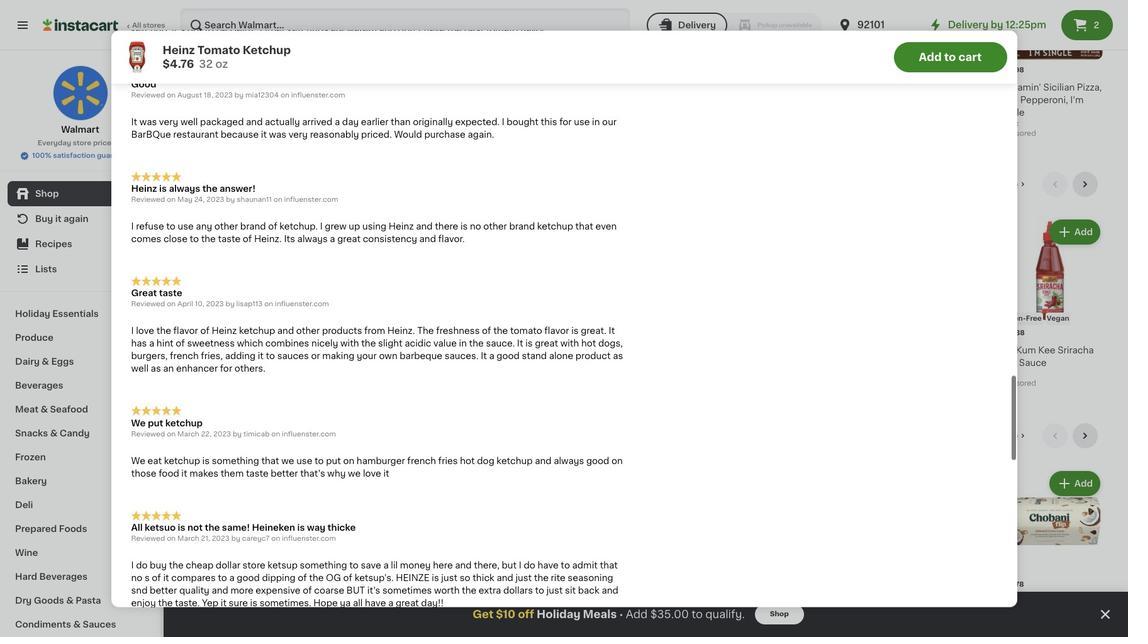 Task type: describe. For each thing, give the bounding box(es) containing it.
4 inside chobani yogurt, almond coco loco, greek, value 4 pack
[[1055, 623, 1061, 632]]

would
[[394, 130, 422, 139]]

butter
[[189, 108, 217, 117]]

to up rite
[[561, 562, 570, 571]]

original
[[914, 598, 949, 607]]

hamburger
[[357, 457, 405, 466]]

$ 3 98 for ricos nacho cheese cups
[[538, 329, 562, 342]]

pie inside marie callender's chicken pot pie frozen meal 10 oz
[[476, 96, 490, 105]]

always inside heinz is always the answer! reviewed on may 24, 2023 by shaunan11 on influenster.com
[[169, 185, 200, 194]]

0 horizontal spatial with
[[340, 340, 359, 349]]

april
[[177, 301, 193, 308]]

of left ketchup.
[[268, 222, 277, 231]]

value inside chobani yogurt, almond coco loco, greek, value 4 pack
[[1029, 623, 1053, 632]]

i up dollars
[[519, 562, 522, 571]]

to right got
[[205, 26, 214, 34]]

sometimes.
[[260, 600, 311, 608]]

98 for ricos nacho cheese cups
[[553, 330, 562, 337]]

service type group
[[647, 13, 822, 38]]

4 for heinz
[[196, 329, 205, 342]]

the inside no other ketchup tastes as good in my opinion. i'm not as much as a ketchup fan as i used to be but if i do eat ketchup, it's got to be heinz. other ketchups are watery and don't have the best tomato flavor.
[[447, 26, 462, 34]]

1 horizontal spatial do
[[524, 562, 535, 571]]

on inside chobani mixed berry on bottom vanilla low- fat greek yogurt
[[420, 610, 431, 619]]

freshness
[[436, 327, 480, 336]]

ct
[[198, 133, 206, 140]]

better inside i do buy the cheap dollar store ketsup something  to save a lil money here and there, but i do have to admit that no s of it compares to a good dipping of the og of ketsup's. heinze is just so thick and just the rite seasoning snd better quality  and more expensive of coarse  but it's sometimes  worth the extra dollars to just sit back and enjoy the taste. yep it sure is sometimes. hope ya all have a great day!!
[[150, 587, 177, 596]]

dairy & eggs
[[15, 357, 74, 366]]

sauce for kee
[[1019, 359, 1047, 367]]

& right goods
[[66, 597, 74, 605]]

compares
[[171, 574, 216, 583]]

1 horizontal spatial was
[[269, 130, 286, 139]]

treatment tracker modal dialog
[[164, 592, 1128, 637]]

meal for marie callender's chicken pot pie frozen meal 10 oz
[[420, 108, 441, 117]]

1 for banquet salisbury steak with creamy mashed potatoes, frozen meal
[[889, 66, 895, 79]]

0 horizontal spatial just
[[441, 574, 458, 583]]

holy
[[998, 96, 1018, 105]]

1 vertical spatial 10
[[189, 133, 197, 140]]

single
[[998, 108, 1025, 117]]

same!
[[222, 524, 250, 533]]

we for we put ketchup reviewed on march 22, 2023 by timicab on influenster.com
[[131, 419, 146, 428]]

because
[[221, 130, 259, 139]]

influenster.com inside heinz is always the answer! reviewed on may 24, 2023 by shaunan11 on influenster.com
[[284, 197, 338, 204]]

value for plain
[[331, 598, 355, 607]]

i inside it was very well packaged and actually arrived a day earlier than originally expected. i bought this for use in our barbque restaurant because it was very reasonably priced. would purchase again.
[[502, 118, 505, 127]]

i left grew
[[320, 222, 323, 231]]

$ for banquet salisbury steak with creamy mashed potatoes, frozen meal
[[885, 67, 889, 74]]

loco,
[[1060, 610, 1084, 619]]

dog
[[477, 457, 494, 466]]

$ for smucker's uncrustables peanut butter & grape jelly sandwich
[[191, 67, 196, 74]]

the right buy
[[169, 562, 184, 571]]

callender's for pie
[[447, 83, 497, 92]]

and inside no other ketchup tastes as good in my opinion. i'm not as much as a ketchup fan as i used to be but if i do eat ketchup, it's got to be heinz. other ketchups are watery and don't have the best tomato flavor.
[[379, 26, 396, 34]]

$ 3 98 for chobani mixed berry on bottom vanilla low- fat greek yogurt
[[422, 581, 447, 594]]

other right there
[[483, 222, 507, 231]]

grew
[[325, 222, 347, 231]]

french inside i love the flavor of heinz ketchup and other products from heinz. the freshness of the tomato flavor is great. it has a hint of sweetness which combines nicely with the slight acidic value in the sauce. it is great with hot dogs, burgers, french fries, adding it to sauces or making your own barbeque sauces. it a good stand alone product as well as an enhancer for others.
[[170, 352, 199, 361]]

ketchup,
[[131, 26, 169, 34]]

smucker's
[[189, 83, 235, 92]]

nonfat
[[304, 610, 335, 619]]

of right og
[[343, 574, 352, 583]]

thicke
[[328, 524, 356, 533]]

chobani yogurt, almond coco loco, greek, value 4 pack
[[998, 598, 1085, 632]]

chobani for chobani mixed berry on bottom vanilla low- fat greek yogurt
[[420, 598, 457, 607]]

oz inside heinz tomato ketchup $4.76 32 oz
[[215, 59, 228, 69]]

92101
[[857, 20, 885, 30]]

holiday inside get $10 off holiday meals • add $35.00 to qualify.
[[537, 610, 581, 620]]

is down here
[[432, 574, 439, 583]]

2 vertical spatial have
[[365, 600, 386, 608]]

as down the dogs,
[[613, 352, 623, 361]]

taste inside i refuse to use any other brand of ketchup.  i grew up using heinz and there is no other brand ketchup that even comes close to the taste of heinz. its always a great consistency and flavor.
[[218, 235, 241, 244]]

that inside i do buy the cheap dollar store ketsup something  to save a lil money here and there, but i do have to admit that no s of it compares to a good dipping of the og of ketsup's. heinze is just so thick and just the rite seasoning snd better quality  and more expensive of coarse  but it's sometimes  worth the extra dollars to just sit back and enjoy the taste. yep it sure is sometimes. hope ya all have a great day!!
[[600, 562, 618, 571]]

to down any at left top
[[190, 235, 199, 244]]

32 inside item carousel region
[[189, 371, 198, 377]]

is up stand
[[526, 340, 533, 349]]

as right fan
[[489, 13, 499, 22]]

put inside we put ketchup reviewed on march 22, 2023 by timicab on influenster.com
[[148, 419, 163, 428]]

and up yep
[[212, 587, 228, 596]]

makes
[[190, 470, 218, 478]]

foods
[[59, 525, 87, 534]]

produce link
[[8, 326, 153, 350]]

crumble
[[232, 610, 270, 619]]

strawberry inside yoplait strawberry and harvest peach yogurt cups
[[568, 598, 616, 607]]

and inside i love the flavor of heinz ketchup and other products from heinz. the freshness of the tomato flavor is great. it has a hint of sweetness which combines nicely with the slight acidic value in the sauce. it is great with hot dogs, burgers, french fries, adding it to sauces or making your own barbeque sauces. it a good stand alone product as well as an enhancer for others.
[[277, 327, 294, 336]]

all for 3
[[982, 432, 992, 441]]

strawberry inside yoplait original strawberry and banana yogurt cups
[[882, 610, 931, 619]]

it down hamburger
[[384, 470, 389, 478]]

is up crumble
[[250, 600, 257, 608]]

i left the used
[[501, 13, 504, 22]]

salisbury
[[922, 83, 963, 92]]

$ 4 94
[[538, 581, 563, 594]]

is right ketsuo
[[178, 524, 185, 533]]

oz inside 'lee kum kee sriracha chili sauce 18 oz'
[[1007, 371, 1015, 377]]

1 brand from the left
[[240, 222, 266, 231]]

9
[[196, 66, 205, 79]]

dairy & eggs link
[[8, 350, 153, 374]]

heinz for heinz tomato ketchup
[[189, 346, 214, 355]]

and down there
[[419, 235, 436, 244]]

view all (50+) for 1
[[958, 180, 1019, 189]]

chicken for marie callender's chicken pot pie, frozen meal
[[767, 96, 803, 105]]

& left eggs on the left of the page
[[42, 357, 49, 366]]

dry goods & pasta
[[15, 597, 101, 605]]

almond
[[998, 610, 1032, 619]]

item carousel region containing yogurt
[[189, 424, 1103, 637]]

as right tastes
[[240, 13, 250, 22]]

of up sauce.
[[482, 327, 491, 336]]

$ for great value plain greek nonfat yogurt
[[307, 581, 311, 588]]

classic
[[473, 346, 505, 355]]

10 ct
[[189, 133, 206, 140]]

value for tomato
[[331, 346, 355, 355]]

1 horizontal spatial free
[[1026, 315, 1042, 322]]

$ for ricos nacho cheese cups
[[538, 330, 543, 337]]

as left an
[[151, 365, 161, 374]]

why
[[327, 470, 346, 478]]

it right food at the left bottom of page
[[181, 470, 187, 478]]

the inside i refuse to use any other brand of ketchup.  i grew up using heinz and there is no other brand ketchup that even comes close to the taste of heinz. its always a great consistency and flavor.
[[201, 235, 216, 244]]

the up mixed
[[462, 587, 477, 596]]

love inside we eat ketchup is something that we use to put on hamburger french fries hot dog ketchup and always good on those food it makes them taste better that's why we love it
[[363, 470, 381, 478]]

meal for marie callender's chicken pot pie, frozen meal
[[767, 108, 788, 117]]

pizza
[[610, 108, 632, 117]]

but inside i do buy the cheap dollar store ketsup something  to save a lil money here and there, but i do have to admit that no s of it compares to a good dipping of the og of ketsup's. heinze is just so thick and just the rite seasoning snd better quality  and more expensive of coarse  but it's sometimes  worth the extra dollars to just sit back and enjoy the taste. yep it sure is sometimes. hope ya all have a great day!!
[[502, 562, 517, 571]]

add button for great value classic alfredo pasta sauce
[[473, 221, 522, 244]]

timicab
[[244, 431, 270, 438]]

ketchup inside great value tomato ketchup
[[304, 359, 342, 367]]

2 brand from the left
[[509, 222, 535, 231]]

1 vertical spatial pasta
[[76, 597, 101, 605]]

as up don't
[[414, 13, 424, 22]]

$ for chobani mixed berry on bottom vanilla low- fat greek yogurt
[[422, 581, 427, 588]]

$35.00
[[650, 610, 689, 620]]

a left lil
[[384, 562, 389, 571]]

a down sauce.
[[489, 352, 494, 361]]

& left sauces
[[73, 620, 81, 629]]

cuisine
[[554, 83, 587, 92]]

sauce.
[[486, 340, 515, 349]]

heinz. inside i love the flavor of heinz ketchup and other products from heinz. the freshness of the tomato flavor is great. it has a hint of sweetness which combines nicely with the slight acidic value in the sauce. it is great with hot dogs, burgers, french fries, adding it to sauces or making your own barbeque sauces. it a good stand alone product as well as an enhancer for others.
[[387, 327, 415, 336]]

1 vertical spatial have
[[538, 562, 559, 571]]

yoplait for yoplait strawberry and harvest peach yogurt cups
[[535, 598, 565, 607]]

oz right 7
[[310, 133, 318, 140]]

low- inside chobani mixed berry on bottom vanilla low- fat greek yogurt
[[499, 610, 521, 619]]

all for stores
[[132, 22, 141, 29]]

even
[[596, 222, 617, 231]]

hard beverages link
[[8, 565, 153, 589]]

the up "hint"
[[157, 327, 171, 336]]

use inside it was very well packaged and actually arrived a day earlier than originally expected. i bought this for use in our barbque restaurant because it was very reasonably priced. would purchase again.
[[574, 118, 590, 127]]

$ for chobani yogurt, greek, key lime crumble
[[191, 581, 196, 588]]

is inside heinz is always the answer! reviewed on may 24, 2023 by shaunan11 on influenster.com
[[159, 185, 167, 194]]

76 for 1
[[896, 67, 905, 74]]

yogurt inside yoplait original strawberry and banana yogurt cups
[[882, 623, 911, 632]]

ketchup up food at the left bottom of page
[[164, 457, 200, 466]]

to down the dollar
[[218, 574, 227, 583]]

is inside i refuse to use any other brand of ketchup.  i grew up using heinz and there is no other brand ketchup that even comes close to the taste of heinz. its always a great consistency and flavor.
[[461, 222, 468, 231]]

9.2
[[998, 120, 1009, 127]]

1 vertical spatial s'mores
[[767, 623, 803, 632]]

flavor. inside no other ketchup tastes as good in my opinion. i'm not as much as a ketchup fan as i used to be but if i do eat ketchup, it's got to be heinz. other ketchups are watery and don't have the best tomato flavor.
[[520, 26, 547, 34]]

24,
[[194, 197, 205, 204]]

1 horizontal spatial we
[[348, 470, 361, 478]]

watery
[[347, 26, 377, 34]]

1 horizontal spatial with
[[560, 340, 579, 349]]

delivery by 12:25pm
[[948, 20, 1046, 30]]

sweetness
[[187, 340, 235, 349]]

heinz inside i love the flavor of heinz ketchup and other products from heinz. the freshness of the tomato flavor is great. it has a hint of sweetness which combines nicely with the slight acidic value in the sauce. it is great with hot dogs, burgers, french fries, adding it to sauces or making your own barbeque sauces. it a good stand alone product as well as an enhancer for others.
[[212, 327, 237, 336]]

of right s at the left of the page
[[152, 574, 161, 583]]

0 horizontal spatial do
[[136, 562, 148, 571]]

the up sauce.
[[493, 327, 508, 336]]

add button for ricos nacho cheese cups
[[589, 221, 637, 244]]

good inside i do buy the cheap dollar store ketsup something  to save a lil money here and there, but i do have to admit that no s of it compares to a good dipping of the og of ketsup's. heinze is just so thick and just the rite seasoning snd better quality  and more expensive of coarse  but it's sometimes  worth the extra dollars to just sit back and enjoy the taste. yep it sure is sometimes. hope ya all have a great day!!
[[237, 574, 260, 583]]

walmart logo image
[[53, 65, 108, 121]]

sauces.
[[445, 352, 479, 361]]

chobani vanilla blended non-fat greek yogurt button
[[651, 469, 756, 637]]

& inside "link"
[[50, 429, 58, 438]]

it up lime
[[221, 600, 227, 608]]

2023 inside good reviewed on august 18, 2023 by mia12304 on influenster.com
[[215, 92, 233, 99]]

ketchup for heinz tomato ketchup $4.76 32 oz
[[243, 45, 291, 55]]

0 vertical spatial s'mores
[[827, 610, 863, 619]]

greek inside chobani vanilla blended non-fat greek yogurt
[[729, 610, 755, 619]]

is inside we eat ketchup is something that we use to put on hamburger french fries hot dog ketchup and always good on those food it makes them taste better that's why we love it
[[202, 457, 210, 466]]

ketchup inside i love the flavor of heinz ketchup and other products from heinz. the freshness of the tomato flavor is great. it has a hint of sweetness which combines nicely with the slight acidic value in the sauce. it is great with hot dogs, burgers, french fries, adding it to sauces or making your own barbeque sauces. it a good stand alone product as well as an enhancer for others.
[[239, 327, 275, 336]]

pack
[[1063, 623, 1085, 632]]

influenster.com inside great taste reviewed on april 10, 2023 by lisap113 on influenster.com
[[275, 301, 329, 308]]

everyday store prices
[[38, 140, 115, 147]]

reviewed inside heinz is always the answer! reviewed on may 24, 2023 by shaunan11 on influenster.com
[[131, 197, 165, 204]]

ketchup up best in the top of the page
[[434, 13, 470, 22]]

ketsuo
[[145, 524, 176, 533]]

life
[[535, 83, 552, 92]]

(50+) for 1
[[994, 180, 1019, 189]]

it inside it was very well packaged and actually arrived a day earlier than originally expected. i bought this for use in our barbque restaurant because it was very reasonably priced. would purchase again.
[[131, 118, 137, 127]]

dry
[[15, 597, 32, 605]]

tomato for heinz tomato ketchup $4.76 32 oz
[[197, 45, 240, 55]]

it inside i love the flavor of heinz ketchup and other products from heinz. the freshness of the tomato flavor is great. it has a hint of sweetness which combines nicely with the slight acidic value in the sauce. it is great with hot dogs, burgers, french fries, adding it to sauces or making your own barbeque sauces. it a good stand alone product as well as an enhancer for others.
[[258, 352, 264, 361]]

1 vertical spatial very
[[289, 130, 308, 139]]

chobani for chobani flip low-fat greek yogurt s'mores s'mores
[[767, 598, 804, 607]]

view for 1
[[958, 180, 980, 189]]

frozen inside marie callender's chicken pot pie, frozen meal
[[841, 96, 870, 105]]

2
[[1094, 21, 1100, 30]]

expensive
[[256, 587, 301, 596]]

4 for yoplait
[[543, 581, 552, 594]]

of up sweetness
[[200, 327, 210, 336]]

kee
[[1038, 346, 1056, 355]]

2023 inside heinz is always the answer! reviewed on may 24, 2023 by shaunan11 on influenster.com
[[207, 197, 224, 204]]

delivery by 12:25pm link
[[928, 18, 1046, 33]]

low- inside chobani flip low-fat greek yogurt s'mores s'mores
[[824, 598, 846, 607]]

snacks
[[15, 429, 48, 438]]

marie callender's chicken pot pie, frozen meal button
[[767, 0, 872, 142]]

a down sometimes
[[388, 600, 393, 608]]

frozen inside banquet salisbury steak with creamy mashed potatoes, frozen meal
[[882, 121, 912, 130]]

0 vertical spatial store
[[73, 140, 91, 147]]

purchase
[[424, 130, 466, 139]]

callender's for pie,
[[794, 83, 843, 92]]

by inside delivery by 12:25pm link
[[991, 20, 1003, 30]]

and up so
[[455, 562, 472, 571]]

a inside i refuse to use any other brand of ketchup.  i grew up using heinz and there is no other brand ketchup that even comes close to the taste of heinz. its always a great consistency and flavor.
[[330, 235, 335, 244]]

heinz. inside i refuse to use any other brand of ketchup.  i grew up using heinz and there is no other brand ketchup that even comes close to the taste of heinz. its always a great consistency and flavor.
[[254, 235, 282, 244]]

to inside i love the flavor of heinz ketchup and other products from heinz. the freshness of the tomato flavor is great. it has a hint of sweetness which combines nicely with the slight acidic value in the sauce. it is great with hot dogs, burgers, french fries, adding it to sauces or making your own barbeque sauces. it a good stand alone product as well as an enhancer for others.
[[266, 352, 275, 361]]

yoplait original strawberry and banana yogurt cups button
[[882, 469, 988, 637]]

potatoes,
[[920, 108, 962, 117]]

best
[[464, 26, 484, 34]]

& right meat
[[41, 405, 48, 414]]

by inside all ketsuo is not the same! heineken is way thicke reviewed on march 21, 2023 by careyc7 on influenster.com
[[231, 536, 240, 543]]

the right the enjoy
[[158, 600, 173, 608]]

hot inside we eat ketchup is something that we use to put on hamburger french fries hot dog ketchup and always good on those food it makes them taste better that's why we love it
[[460, 457, 475, 466]]

3 for chobani mixed berry on bottom vanilla low- fat greek yogurt
[[427, 581, 436, 594]]

0 horizontal spatial be
[[216, 26, 228, 34]]

add inside "button"
[[919, 52, 942, 62]]

to up close
[[166, 222, 175, 231]]

1 vertical spatial beverages
[[39, 573, 88, 581]]

delivery for delivery
[[678, 21, 716, 30]]

to right dollars
[[535, 587, 544, 596]]

beverages inside "link"
[[15, 381, 63, 390]]

cheese
[[594, 346, 628, 355]]

recipes
[[35, 240, 72, 249]]

0 horizontal spatial was
[[140, 118, 157, 127]]

lists
[[35, 265, 57, 274]]

and right back
[[602, 587, 618, 596]]

is left way
[[297, 524, 305, 533]]

admit
[[572, 562, 598, 571]]

heinz for heinz tomato ketchup $4.76 32 oz
[[163, 45, 195, 55]]

to left save
[[349, 562, 359, 571]]

i inside i love the flavor of heinz ketchup and other products from heinz. the freshness of the tomato flavor is great. it has a hint of sweetness which combines nicely with the slight acidic value in the sauce. it is great with hot dogs, burgers, french fries, adding it to sauces or making your own barbeque sauces. it a good stand alone product as well as an enhancer for others.
[[131, 327, 134, 336]]

hot inside i love the flavor of heinz ketchup and other products from heinz. the freshness of the tomato flavor is great. it has a hint of sweetness which combines nicely with the slight acidic value in the sauce. it is great with hot dogs, burgers, french fries, adding it to sauces or making your own barbeque sauces. it a good stand alone product as well as an enhancer for others.
[[581, 340, 596, 349]]

of right "hint"
[[176, 340, 185, 349]]

banana
[[953, 610, 986, 619]]

$ for great value tomato ketchup
[[307, 330, 311, 337]]

and up dollars
[[497, 574, 513, 583]]

it right "buy"
[[55, 215, 61, 223]]

of left 54
[[303, 587, 312, 596]]

item carousel region containing condiments
[[189, 172, 1103, 414]]

marie for marie callender's chicken pot pie, frozen meal
[[767, 83, 791, 92]]

$ for screamin' sicilian pizza, holy pepperoni, i'm single
[[1000, 67, 1005, 74]]

add button for chobani yogurt, almond coco loco, greek, value 4 pack
[[1051, 473, 1099, 495]]

& inside el monterey beef & bean burrito
[[729, 83, 736, 92]]

and left there
[[416, 222, 433, 231]]

chicken inside banquet chicken pot pie frozen pot pie dinner
[[344, 83, 380, 92]]

greek inside chobani mixed berry on bottom vanilla low- fat greek yogurt
[[436, 623, 463, 632]]

(50+) for 3
[[994, 432, 1019, 441]]

your
[[357, 352, 377, 361]]

great value tomato ketchup
[[304, 346, 391, 367]]

all stores link
[[43, 8, 166, 43]]

98 for chobani mixed berry on bottom vanilla low- fat greek yogurt
[[437, 581, 447, 588]]

creamy
[[930, 96, 965, 105]]

other inside i love the flavor of heinz ketchup and other products from heinz. the freshness of the tomato flavor is great. it has a hint of sweetness which combines nicely with the slight acidic value in the sauce. it is great with hot dogs, burgers, french fries, adding it to sauces or making your own barbeque sauces. it a good stand alone product as well as an enhancer for others.
[[296, 327, 320, 336]]

the left og
[[309, 574, 324, 583]]

uncrustables
[[189, 96, 247, 105]]

shop link
[[8, 181, 153, 206]]

with inside banquet salisbury steak with creamy mashed potatoes, frozen meal
[[909, 96, 928, 105]]

it up stand
[[517, 340, 523, 349]]

good inside no other ketchup tastes as good in my opinion. i'm not as much as a ketchup fan as i used to be but if i do eat ketchup, it's got to be heinz. other ketchups are watery and don't have the best tomato flavor.
[[252, 13, 275, 22]]

0 vertical spatial be
[[541, 13, 553, 22]]

it up the dogs,
[[609, 327, 615, 336]]

(136)
[[582, 123, 599, 130]]

condiments for condiments & sauces
[[15, 620, 71, 629]]

of right dipping
[[298, 574, 307, 583]]

sure
[[229, 600, 248, 608]]

consistency
[[363, 235, 417, 244]]

3 for screamin' sicilian pizza, holy pepperoni, i'm single
[[1005, 66, 1014, 79]]

sauce for classic
[[481, 359, 509, 367]]

i left refuse
[[131, 222, 134, 231]]

may
[[177, 197, 192, 204]]

other right any at left top
[[214, 222, 238, 231]]

2023 inside we put ketchup reviewed on march 22, 2023 by timicab on influenster.com
[[213, 431, 231, 438]]

frozen inside banquet chicken pot pie frozen pot pie dinner
[[320, 96, 350, 105]]

add button for great value tomato ketchup
[[357, 221, 406, 244]]

hint
[[157, 340, 174, 349]]

cups inside ricos nacho cheese cups
[[535, 359, 559, 367]]

a right the has
[[149, 340, 154, 349]]

better inside we eat ketchup is something that we use to put on hamburger french fries hot dog ketchup and always good on those food it makes them taste better that's why we love it
[[271, 470, 298, 478]]

ketchup right dog
[[497, 457, 533, 466]]

the up sauces.
[[469, 340, 484, 349]]

heinz tomato ketchup
[[189, 346, 289, 355]]

heineken
[[252, 524, 295, 533]]

banquet for with
[[882, 83, 920, 92]]

pasta inside 'great value classic alfredo pasta sauce'
[[454, 359, 479, 367]]

our
[[602, 118, 617, 127]]

the up your
[[361, 340, 376, 349]]

pot up than
[[382, 83, 398, 92]]

a down the dollar
[[229, 574, 235, 583]]

to inside "button"
[[944, 52, 956, 62]]

meat & seafood
[[15, 405, 88, 414]]

coarse
[[314, 587, 344, 596]]

0 vertical spatial shop
[[35, 189, 59, 198]]

94 for 1
[[319, 330, 328, 337]]

as left much
[[375, 13, 385, 22]]

others.
[[235, 365, 265, 374]]

76 for 4
[[207, 330, 215, 337]]

dinner
[[304, 108, 334, 117]]

(11k)
[[235, 360, 252, 367]]

all for ketsuo
[[131, 524, 143, 533]]

pot inside marie callender's chicken pot pie, frozen meal
[[805, 96, 820, 105]]

yogurt inside chobani flip low-fat greek yogurt s'mores s'mores
[[795, 610, 824, 619]]

well inside i love the flavor of heinz ketchup and other products from heinz. the freshness of the tomato flavor is great. it has a hint of sweetness which combines nicely with the slight acidic value in the sauce. it is great with hot dogs, burgers, french fries, adding it to sauces or making your own barbeque sauces. it a good stand alone product as well as an enhancer for others.
[[131, 365, 149, 374]]

ricos nacho cheese cups
[[535, 346, 628, 367]]

oz inside screamin' sicilian pizza, holy pepperoni, i'm single 9.2 oz
[[1010, 120, 1019, 127]]

condiments for condiments
[[189, 178, 275, 191]]

fat inside chobani flip low-fat greek yogurt s'mores s'mores
[[846, 598, 860, 607]]

i left buy
[[131, 562, 134, 571]]

heinz for heinz is always the answer! reviewed on may 24, 2023 by shaunan11 on influenster.com
[[131, 185, 157, 194]]

value for classic
[[447, 346, 471, 355]]

august
[[177, 92, 202, 99]]

1 flavor from the left
[[173, 327, 198, 336]]

non-
[[690, 610, 712, 619]]

always inside we eat ketchup is something that we use to put on hamburger french fries hot dog ketchup and always good on those food it makes them taste better that's why we love it
[[554, 457, 584, 466]]

not inside no other ketchup tastes as good in my opinion. i'm not as much as a ketchup fan as i used to be but if i do eat ketchup, it's got to be heinz. other ketchups are watery and don't have the best tomato flavor.
[[358, 13, 372, 22]]

el
[[651, 83, 659, 92]]

is left great.
[[571, 327, 579, 336]]



Task type: vqa. For each thing, say whether or not it's contained in the screenshot.


Task type: locate. For each thing, give the bounding box(es) containing it.
0 vertical spatial all
[[132, 22, 141, 29]]

reviewed inside we put ketchup reviewed on march 22, 2023 by timicab on influenster.com
[[131, 431, 165, 438]]

2 sauce from the left
[[1019, 359, 1047, 367]]

yogurt, inside chobani yogurt, almond coco loco, greek, value 4 pack
[[1037, 598, 1069, 607]]

by down same! at the left of the page
[[231, 536, 240, 543]]

and inside we eat ketchup is something that we use to put on hamburger french fries hot dog ketchup and always good on those food it makes them taste better that's why we love it
[[535, 457, 552, 466]]

5 chobani from the left
[[998, 598, 1035, 607]]

use inside we eat ketchup is something that we use to put on hamburger french fries hot dog ketchup and always good on those food it makes them taste better that's why we love it
[[296, 457, 312, 466]]

54
[[321, 581, 331, 588]]

2 horizontal spatial have
[[538, 562, 559, 571]]

cups inside yoplait original strawberry and banana yogurt cups
[[913, 623, 937, 632]]

1 marie from the left
[[420, 83, 445, 92]]

1 horizontal spatial brand
[[509, 222, 535, 231]]

taste right them
[[246, 470, 269, 478]]

$ 1 76
[[885, 66, 905, 79]]

dollars
[[503, 587, 533, 596]]

great for great taste reviewed on april 10, 2023 by lisap113 on influenster.com
[[131, 289, 157, 298]]

fat down day!!
[[420, 623, 434, 632]]

yoplait left original
[[882, 598, 912, 607]]

store right the dollar
[[243, 562, 265, 571]]

chobani down $ 1 38
[[189, 598, 226, 607]]

1 reviewed from the top
[[131, 92, 165, 99]]

products
[[322, 327, 362, 336]]

something inside we eat ketchup is something that we use to put on hamburger french fries hot dog ketchup and always good on those food it makes them taste better that's why we love it
[[212, 457, 259, 466]]

yoplait up harvest
[[535, 598, 565, 607]]

no other ketchup tastes as good in my opinion. i'm not as much as a ketchup fan as i used to be but if i do eat ketchup, it's got to be heinz. other ketchups are watery and don't have the best tomato flavor.
[[131, 13, 613, 34]]

barbeque
[[400, 352, 442, 361]]

no right there
[[470, 222, 481, 231]]

marie callender's chicken pot pie frozen meal 10 oz
[[420, 83, 521, 127]]

& inside smucker's uncrustables peanut butter & grape jelly sandwich
[[219, 108, 226, 117]]

$ up day!!
[[422, 581, 427, 588]]

(50+) down 9.2
[[994, 180, 1019, 189]]

1 horizontal spatial flavor.
[[520, 26, 547, 34]]

everyday store prices link
[[38, 138, 123, 149]]

for left (11k)
[[220, 365, 232, 374]]

used
[[506, 13, 528, 22]]

frozen up bakery
[[15, 453, 46, 462]]

for
[[560, 118, 572, 127], [220, 365, 232, 374]]

all inside all stores link
[[132, 22, 141, 29]]

1 horizontal spatial something
[[300, 562, 347, 571]]

view all (50+) button down 9.2
[[953, 172, 1033, 197]]

0 vertical spatial we
[[281, 457, 294, 466]]

delivery for delivery by 12:25pm
[[948, 20, 989, 30]]

1 march from the top
[[177, 431, 199, 438]]

2 horizontal spatial that
[[600, 562, 618, 571]]

2 yogurt, from the left
[[1037, 598, 1069, 607]]

tomato for heinz tomato ketchup
[[216, 346, 249, 355]]

0 horizontal spatial $ 3 98
[[422, 581, 447, 594]]

ketchup
[[243, 45, 291, 55], [252, 346, 289, 355], [304, 359, 342, 367]]

instacart logo image
[[43, 18, 118, 33]]

chobani inside chobani vanilla blended non-fat greek yogurt
[[651, 598, 688, 607]]

1 sauce from the left
[[481, 359, 509, 367]]

1 vertical spatial sponsored badge image
[[998, 380, 1036, 388]]

beverages down dairy & eggs
[[15, 381, 63, 390]]

2 we from the top
[[131, 457, 145, 466]]

1 horizontal spatial not
[[358, 13, 372, 22]]

them
[[221, 470, 244, 478]]

1 yogurt, from the left
[[228, 598, 260, 607]]

good
[[252, 13, 275, 22], [497, 352, 520, 361], [586, 457, 609, 466], [237, 574, 260, 583]]

a inside it was very well packaged and actually arrived a day earlier than originally expected. i bought this for use in our barbque restaurant because it was very reasonably priced. would purchase again.
[[335, 118, 340, 127]]

98 for screamin' sicilian pizza, holy pepperoni, i'm single
[[1015, 67, 1024, 74]]

94 inside $ 4 94
[[553, 581, 563, 588]]

0 vertical spatial holiday
[[15, 310, 50, 318]]

0 horizontal spatial great
[[337, 235, 361, 244]]

pepperoni,
[[1021, 96, 1068, 105]]

1 horizontal spatial s'mores
[[827, 610, 863, 619]]

heinz. inside no other ketchup tastes as good in my opinion. i'm not as much as a ketchup fan as i used to be but if i do eat ketchup, it's got to be heinz. other ketchups are watery and don't have the best tomato flavor.
[[230, 26, 257, 34]]

None search field
[[180, 8, 630, 43]]

1 vertical spatial march
[[177, 536, 199, 543]]

i right "if"
[[580, 13, 583, 22]]

march inside all ketsuo is not the same! heineken is way thicke reviewed on march 21, 2023 by careyc7 on influenster.com
[[177, 536, 199, 543]]

something up them
[[212, 457, 259, 466]]

1 horizontal spatial 10
[[420, 120, 428, 127]]

2 view all (50+) button from the top
[[953, 424, 1033, 449]]

lil
[[391, 562, 398, 571]]

in left the our
[[592, 118, 600, 127]]

4 chobani from the left
[[767, 598, 804, 607]]

chobani mixed berry on bottom vanilla low- fat greek yogurt
[[420, 598, 521, 632]]

all stores
[[132, 22, 165, 29]]

heinz tomato ketchup $4.76 32 oz
[[163, 45, 291, 69]]

up
[[349, 222, 360, 231]]

76 up sweetness
[[207, 330, 215, 337]]

shop inside button
[[770, 611, 789, 618]]

2 horizontal spatial great
[[535, 340, 558, 349]]

1 view all (50+) from the top
[[958, 180, 1019, 189]]

0 horizontal spatial 32
[[189, 371, 198, 377]]

good reviewed on august 18, 2023 by mia12304 on influenster.com
[[131, 80, 345, 99]]

greek down bottom
[[436, 623, 463, 632]]

everyday
[[38, 140, 71, 147]]

1 for great value tomato ketchup
[[311, 329, 317, 342]]

pot up day
[[352, 96, 368, 105]]

sponsored badge image for 18
[[998, 380, 1036, 388]]

condiments inside item carousel region
[[189, 178, 275, 191]]

cups for yoplait original strawberry and banana yogurt cups
[[913, 623, 937, 632]]

day!!
[[421, 600, 444, 608]]

slight
[[378, 340, 403, 349]]

1 banquet from the left
[[304, 83, 342, 92]]

2 callender's from the left
[[794, 83, 843, 92]]

heinz. up slight
[[387, 327, 415, 336]]

0 horizontal spatial yogurt,
[[228, 598, 260, 607]]

of
[[268, 222, 277, 231], [243, 235, 252, 244], [200, 327, 210, 336], [482, 327, 491, 336], [176, 340, 185, 349], [152, 574, 161, 583], [298, 574, 307, 583], [343, 574, 352, 583], [303, 587, 312, 596]]

1 horizontal spatial yogurt,
[[1037, 598, 1069, 607]]

flip
[[806, 598, 822, 607]]

chicken up the originally
[[420, 96, 456, 105]]

banquet inside banquet salisbury steak with creamy mashed potatoes, frozen meal
[[882, 83, 920, 92]]

to up 'that's'
[[315, 457, 324, 466]]

that inside we eat ketchup is something that we use to put on hamburger french fries hot dog ketchup and always good on those food it makes them taste better that's why we love it
[[261, 457, 279, 466]]

a
[[427, 13, 432, 22], [335, 118, 340, 127], [330, 235, 335, 244], [149, 340, 154, 349], [489, 352, 494, 361], [384, 562, 389, 571], [229, 574, 235, 583], [388, 600, 393, 608]]

0 vertical spatial 10
[[420, 120, 428, 127]]

1 horizontal spatial love
[[363, 470, 381, 478]]

chobani for chobani vanilla blended non-fat greek yogurt
[[651, 598, 688, 607]]

$ up steak
[[885, 67, 889, 74]]

cups for yoplait strawberry and harvest peach yogurt cups
[[535, 623, 559, 632]]

mixed
[[459, 598, 486, 607]]

1 horizontal spatial fat
[[712, 610, 726, 619]]

0 horizontal spatial always
[[169, 185, 200, 194]]

2 view from the top
[[958, 432, 980, 441]]

banquet
[[304, 83, 342, 92], [882, 83, 920, 92]]

the left rite
[[534, 574, 549, 583]]

1 vertical spatial all
[[982, 432, 992, 441]]

yogurt, for loco,
[[1037, 598, 1069, 607]]

back
[[578, 587, 600, 596]]

it down buy
[[163, 574, 169, 583]]

my
[[288, 13, 302, 22]]

product group containing 4
[[189, 217, 294, 379]]

1 vertical spatial in
[[592, 118, 600, 127]]

taste inside we eat ketchup is something that we use to put on hamburger french fries hot dog ketchup and always good on those food it makes them taste better that's why we love it
[[246, 470, 269, 478]]

1 vertical spatial heinz.
[[254, 235, 282, 244]]

for inside i love the flavor of heinz ketchup and other products from heinz. the freshness of the tomato flavor is great. it has a hint of sweetness which combines nicely with the slight acidic value in the sauce. it is great with hot dogs, burgers, french fries, adding it to sauces or making your own barbeque sauces. it a good stand alone product as well as an enhancer for others.
[[220, 365, 232, 374]]

candy
[[60, 429, 90, 438]]

we for we eat ketchup is something that we use to put on hamburger french fries hot dog ketchup and always good on those food it makes them taste better that's why we love it
[[131, 457, 145, 466]]

priced.
[[361, 130, 392, 139]]

be left "if"
[[541, 13, 553, 22]]

2 vertical spatial fat
[[420, 623, 434, 632]]

1 yoplait from the left
[[535, 598, 565, 607]]

4 reviewed from the top
[[131, 431, 165, 438]]

callender's up expected. at the left top of the page
[[447, 83, 497, 92]]

view all (50+) for 3
[[958, 432, 1019, 441]]

banquet up dinner at the top of the page
[[304, 83, 342, 92]]

fries,
[[201, 352, 223, 361]]

2 sponsored badge image from the top
[[998, 380, 1036, 388]]

add button for heinz tomato ketchup
[[242, 221, 290, 244]]

chicken inside marie callender's chicken pot pie frozen meal 10 oz
[[420, 96, 456, 105]]

1 sponsored badge image from the top
[[998, 130, 1036, 137]]

1 pie from the left
[[304, 96, 318, 105]]

1 vertical spatial put
[[326, 457, 341, 466]]

callender's inside marie callender's chicken pot pie frozen meal 10 oz
[[447, 83, 497, 92]]

taste.
[[175, 600, 200, 608]]

save
[[361, 562, 381, 571]]

0 horizontal spatial well
[[131, 365, 149, 374]]

alfredo
[[420, 359, 452, 367]]

banquet inside banquet chicken pot pie frozen pot pie dinner
[[304, 83, 342, 92]]

(50+) down 18
[[994, 432, 1019, 441]]

those
[[131, 470, 156, 478]]

hot
[[581, 340, 596, 349], [460, 457, 475, 466]]

0 vertical spatial something
[[212, 457, 259, 466]]

2 yoplait from the left
[[882, 598, 912, 607]]

chobani inside chobani yogurt, almond coco loco, greek, value 4 pack
[[998, 598, 1035, 607]]

0 vertical spatial very
[[159, 118, 178, 127]]

heinz
[[163, 45, 195, 55], [131, 185, 157, 194], [389, 222, 414, 231], [212, 327, 237, 336], [189, 346, 214, 355]]

0 horizontal spatial we
[[281, 457, 294, 466]]

the up 24,
[[202, 185, 217, 194]]

was up barbque
[[140, 118, 157, 127]]

taste
[[218, 235, 241, 244], [159, 289, 182, 298], [246, 470, 269, 478]]

1 vertical spatial was
[[269, 130, 286, 139]]

cups inside yoplait strawberry and harvest peach yogurt cups
[[535, 623, 559, 632]]

0 horizontal spatial no
[[131, 574, 142, 583]]

influenster.com up 'that's'
[[282, 431, 336, 438]]

oz down fries,
[[199, 371, 208, 377]]

2 horizontal spatial with
[[909, 96, 928, 105]]

to right the used
[[530, 13, 539, 22]]

0 vertical spatial low-
[[824, 598, 846, 607]]

great up stand
[[535, 340, 558, 349]]

1 vertical spatial great
[[535, 340, 558, 349]]

1 horizontal spatial just
[[516, 574, 532, 583]]

chobani up almond
[[998, 598, 1035, 607]]

deli link
[[8, 493, 153, 517]]

and inside it was very well packaged and actually arrived a day earlier than originally expected. i bought this for use in our barbque restaurant because it was very reasonably priced. would purchase again.
[[246, 118, 263, 127]]

with up alone
[[560, 340, 579, 349]]

1 vertical spatial 98
[[553, 330, 562, 337]]

ricos
[[535, 346, 560, 355]]

1 horizontal spatial vanilla
[[690, 598, 719, 607]]

greek, inside chobani yogurt, almond coco loco, greek, value 4 pack
[[998, 623, 1027, 632]]

life cuisine gluten free lifestyle cauliflower crust pepperoni pizza
[[535, 83, 641, 117]]

arrived
[[302, 118, 333, 127]]

view all (50+) button for 3
[[953, 424, 1033, 449]]

2 horizontal spatial pie
[[476, 96, 490, 105]]

have up rite
[[538, 562, 559, 571]]

put
[[148, 419, 163, 428], [326, 457, 341, 466]]

chobani for chobani yogurt, greek, key lime crumble
[[189, 598, 226, 607]]

by inside we put ketchup reviewed on march 22, 2023 by timicab on influenster.com
[[233, 431, 242, 438]]

$ 3 98
[[1000, 66, 1024, 79], [538, 329, 562, 342], [422, 581, 447, 594]]

guarantee
[[97, 152, 133, 159]]

4 inside product group
[[196, 329, 205, 342]]

tomato inside i love the flavor of heinz ketchup and other products from heinz. the freshness of the tomato flavor is great. it has a hint of sweetness which combines nicely with the slight acidic value in the sauce. it is great with hot dogs, burgers, french fries, adding it to sauces or making your own barbeque sauces. it a good stand alone product as well as an enhancer for others.
[[510, 327, 542, 336]]

$ for yoplait strawberry and harvest peach yogurt cups
[[538, 581, 543, 588]]

no inside i refuse to use any other brand of ketchup.  i grew up using heinz and there is no other brand ketchup that even comes close to the taste of heinz. its always a great consistency and flavor.
[[470, 222, 481, 231]]

ketchup down the other on the top of the page
[[243, 45, 291, 55]]

store inside i do buy the cheap dollar store ketsup something  to save a lil money here and there, but i do have to admit that no s of it compares to a good dipping of the og of ketsup's. heinze is just so thick and just the rite seasoning snd better quality  and more expensive of coarse  but it's sometimes  worth the extra dollars to just sit back and enjoy the taste. yep it sure is sometimes. hope ya all have a great day!!
[[243, 562, 265, 571]]

wine
[[15, 549, 38, 558]]

no left s at the left of the page
[[131, 574, 142, 583]]

3 for great value plain greek nonfat yogurt
[[311, 581, 320, 594]]

item carousel region
[[189, 172, 1103, 414], [189, 424, 1103, 637]]

$ for heinz tomato ketchup
[[191, 330, 196, 337]]

1 horizontal spatial 4
[[543, 581, 552, 594]]

94 for 4
[[553, 581, 563, 588]]

1 vertical spatial 32
[[189, 371, 198, 377]]

1 vertical spatial ketchup
[[252, 346, 289, 355]]

0 horizontal spatial 76
[[207, 330, 215, 337]]

1 vertical spatial store
[[243, 562, 265, 571]]

steak
[[882, 96, 907, 105]]

not inside all ketsuo is not the same! heineken is way thicke reviewed on march 21, 2023 by careyc7 on influenster.com
[[187, 524, 203, 533]]

0 vertical spatial view
[[958, 180, 980, 189]]

lisap113
[[236, 301, 263, 308]]

1 horizontal spatial be
[[541, 13, 553, 22]]

1 vertical spatial (50+)
[[994, 432, 1019, 441]]

snd
[[131, 587, 148, 596]]

have inside no other ketchup tastes as good in my opinion. i'm not as much as a ketchup fan as i used to be but if i do eat ketchup, it's got to be heinz. other ketchups are watery and don't have the best tomato flavor.
[[424, 26, 445, 34]]

product
[[576, 352, 611, 361]]

vanilla inside chobani vanilla blended non-fat greek yogurt
[[690, 598, 719, 607]]

do
[[585, 13, 596, 22], [136, 562, 148, 571], [524, 562, 535, 571]]

great inside great value tomato ketchup
[[304, 346, 329, 355]]

banquet for pie
[[304, 83, 342, 92]]

76 inside $ 4 76
[[207, 330, 215, 337]]

0 vertical spatial put
[[148, 419, 163, 428]]

use up 'that's'
[[296, 457, 312, 466]]

marie inside marie callender's chicken pot pie frozen meal 10 oz
[[420, 83, 445, 92]]

great for great value tomato ketchup
[[304, 346, 329, 355]]

essentials
[[52, 310, 99, 318]]

originally
[[413, 118, 453, 127]]

2 horizontal spatial just
[[547, 587, 563, 596]]

98 up screamin'
[[1015, 67, 1024, 74]]

1 horizontal spatial but
[[555, 13, 570, 22]]

1 (50+) from the top
[[994, 180, 1019, 189]]

2 reviewed from the top
[[131, 197, 165, 204]]

be down tastes
[[216, 26, 228, 34]]

influenster.com inside all ketsuo is not the same! heineken is way thicke reviewed on march 21, 2023 by careyc7 on influenster.com
[[282, 536, 336, 543]]

ketchup for heinz tomato ketchup
[[252, 346, 289, 355]]

use inside i refuse to use any other brand of ketchup.  i grew up using heinz and there is no other brand ketchup that even comes close to the taste of heinz. its always a great consistency and flavor.
[[178, 222, 194, 231]]

2 marie from the left
[[767, 83, 791, 92]]

1 horizontal spatial 32
[[199, 59, 213, 69]]

vanilla inside chobani mixed berry on bottom vanilla low- fat greek yogurt
[[469, 610, 497, 619]]

0 vertical spatial eat
[[599, 13, 613, 22]]

great inside great value plain greek nonfat yogurt
[[304, 598, 329, 607]]

$ for great value classic alfredo pasta sauce
[[422, 330, 427, 337]]

hot left dog
[[460, 457, 475, 466]]

3 pie from the left
[[476, 96, 490, 105]]

1 horizontal spatial callender's
[[794, 83, 843, 92]]

well down burgers,
[[131, 365, 149, 374]]

view for 3
[[958, 432, 980, 441]]

great down sometimes
[[396, 600, 419, 608]]

heinz inside heinz tomato ketchup $4.76 32 oz
[[163, 45, 195, 55]]

no inside i do buy the cheap dollar store ketsup something  to save a lil money here and there, but i do have to admit that no s of it compares to a good dipping of the og of ketsup's. heinze is just so thick and just the rite seasoning snd better quality  and more expensive of coarse  but it's sometimes  worth the extra dollars to just sit back and enjoy the taste. yep it sure is sometimes. hope ya all have a great day!!
[[131, 574, 142, 583]]

1 item carousel region from the top
[[189, 172, 1103, 414]]

greek,
[[262, 598, 291, 607], [998, 623, 1027, 632]]

0 vertical spatial well
[[181, 118, 198, 127]]

0 horizontal spatial greek,
[[262, 598, 291, 607]]

1 horizontal spatial for
[[560, 118, 572, 127]]

barbque
[[131, 130, 171, 139]]

0 vertical spatial view all (50+) button
[[953, 172, 1033, 197]]

marie for marie callender's chicken pot pie frozen meal 10 oz
[[420, 83, 445, 92]]

great inside 'great value classic alfredo pasta sauce'
[[420, 346, 445, 355]]

not up watery
[[358, 13, 372, 22]]

0 horizontal spatial sauce
[[481, 359, 509, 367]]

2 vertical spatial all
[[353, 600, 363, 608]]

s
[[145, 574, 150, 583]]

heinz up refuse
[[131, 185, 157, 194]]

0 vertical spatial 94
[[319, 330, 328, 337]]

value inside great value plain greek nonfat yogurt
[[331, 598, 355, 607]]

great for great value classic alfredo pasta sauce
[[420, 346, 445, 355]]

2 march from the top
[[177, 536, 199, 543]]

0 horizontal spatial delivery
[[678, 21, 716, 30]]

fat right $35.00
[[712, 610, 726, 619]]

strawberry down original
[[882, 610, 931, 619]]

low- down berry
[[499, 610, 521, 619]]

delivery inside delivery button
[[678, 21, 716, 30]]

greek inside great value plain greek nonfat yogurt
[[381, 598, 408, 607]]

1 view all (50+) button from the top
[[953, 172, 1033, 197]]

$ 3 98 for screamin' sicilian pizza, holy pepperoni, i'm single
[[1000, 66, 1024, 79]]

chobani for chobani yogurt, almond coco loco, greek, value 4 pack
[[998, 598, 1035, 607]]

$ 3 98 up the ricos
[[538, 329, 562, 342]]

76 up steak
[[896, 67, 905, 74]]

0 horizontal spatial french
[[170, 352, 199, 361]]

3 for ricos nacho cheese cups
[[543, 329, 551, 342]]

18,
[[204, 92, 213, 99]]

sponsored badge image down 9.2
[[998, 130, 1036, 137]]

0 vertical spatial 98
[[1015, 67, 1024, 74]]

1 horizontal spatial meal
[[767, 108, 788, 117]]

0 horizontal spatial chicken
[[344, 83, 380, 92]]

well up restaurant
[[181, 118, 198, 127]]

marie inside marie callender's chicken pot pie, frozen meal
[[767, 83, 791, 92]]

$ inside $ 4 76
[[191, 330, 196, 337]]

2 horizontal spatial use
[[574, 118, 590, 127]]

qualify.
[[706, 610, 745, 620]]

condiments down goods
[[15, 620, 71, 629]]

sponsored badge image for single
[[998, 130, 1036, 137]]

of down shaunan11
[[243, 235, 252, 244]]

buy it again link
[[8, 206, 153, 232]]

product group
[[998, 0, 1103, 140], [189, 217, 294, 379], [304, 217, 410, 394], [420, 217, 525, 394], [535, 217, 641, 406], [998, 217, 1103, 391], [189, 469, 294, 637], [304, 469, 410, 631], [998, 469, 1103, 637]]

2 pie from the left
[[370, 96, 384, 105]]

great inside i do buy the cheap dollar store ketsup something  to save a lil money here and there, but i do have to admit that no s of it compares to a good dipping of the og of ketsup's. heinze is just so thick and just the rite seasoning snd better quality  and more expensive of coarse  but it's sometimes  worth the extra dollars to just sit back and enjoy the taste. yep it sure is sometimes. hope ya all have a great day!!
[[396, 600, 419, 608]]

1 up or
[[311, 329, 317, 342]]

burrito
[[676, 96, 706, 105]]

in up sauces.
[[459, 340, 467, 349]]

free inside life cuisine gluten free lifestyle cauliflower crust pepperoni pizza
[[621, 83, 641, 92]]

view all (50+) button for 1
[[953, 172, 1033, 197]]

1 for chobani yogurt, greek, key lime crumble
[[196, 581, 202, 594]]

combines
[[265, 340, 309, 349]]

to inside get $10 off holiday meals • add $35.00 to qualify.
[[692, 610, 703, 620]]

2023 right 18,
[[215, 92, 233, 99]]

sponsored badge image
[[998, 130, 1036, 137], [998, 380, 1036, 388]]

shop button
[[755, 605, 804, 625]]

1 vertical spatial no
[[131, 574, 142, 583]]

0 horizontal spatial flavor.
[[438, 235, 465, 244]]

seasoning
[[568, 574, 613, 583]]

it down sauce.
[[481, 352, 487, 361]]

1 view from the top
[[958, 180, 980, 189]]

2 horizontal spatial $ 3 98
[[1000, 66, 1024, 79]]

yoplait strawberry and harvest peach yogurt cups
[[535, 598, 636, 632]]

vanilla up non-
[[690, 598, 719, 607]]

10 up would
[[420, 120, 428, 127]]

3 chobani from the left
[[651, 598, 688, 607]]

lee
[[998, 346, 1014, 355]]

1 vertical spatial all
[[131, 524, 143, 533]]

3 reviewed from the top
[[131, 301, 165, 308]]

98 up the ricos
[[553, 330, 562, 337]]

0 horizontal spatial something
[[212, 457, 259, 466]]

but right there,
[[502, 562, 517, 571]]

1 vertical spatial always
[[297, 235, 328, 244]]

it
[[261, 130, 267, 139], [55, 215, 61, 223], [258, 352, 264, 361], [181, 470, 187, 478], [384, 470, 389, 478], [163, 574, 169, 583], [221, 600, 227, 608]]

12:25pm
[[1006, 20, 1046, 30]]

5 reviewed from the top
[[131, 536, 165, 543]]

reviewed inside all ketsuo is not the same! heineken is way thicke reviewed on march 21, 2023 by careyc7 on influenster.com
[[131, 536, 165, 543]]

heinz up $4.76
[[163, 45, 195, 55]]

0 vertical spatial was
[[140, 118, 157, 127]]

prepared foods
[[15, 525, 87, 534]]

it inside it was very well packaged and actually arrived a day earlier than originally expected. i bought this for use in our barbque restaurant because it was very reasonably priced. would purchase again.
[[261, 130, 267, 139]]

1 chobani from the left
[[189, 598, 226, 607]]

0 horizontal spatial store
[[73, 140, 91, 147]]

2 banquet from the left
[[882, 83, 920, 92]]

that down the timicab
[[261, 457, 279, 466]]

good inside we eat ketchup is something that we use to put on hamburger french fries hot dog ketchup and always good on those food it makes them taste better that's why we love it
[[586, 457, 609, 466]]

1 callender's from the left
[[447, 83, 497, 92]]

2 flavor from the left
[[545, 327, 569, 336]]

so
[[460, 574, 470, 583]]

2 view all (50+) from the top
[[958, 432, 1019, 441]]

1 vertical spatial holiday
[[537, 610, 581, 620]]

$ 3 98 up day!!
[[422, 581, 447, 594]]

chicken left pie,
[[767, 96, 803, 105]]

76 inside $ 1 76
[[896, 67, 905, 74]]

taste inside great taste reviewed on april 10, 2023 by lisap113 on influenster.com
[[159, 289, 182, 298]]

that left the even
[[576, 222, 593, 231]]

cups
[[535, 359, 559, 367], [535, 623, 559, 632], [913, 623, 937, 632]]

1 horizontal spatial use
[[296, 457, 312, 466]]

1 we from the top
[[131, 419, 146, 428]]

great inside i love the flavor of heinz ketchup and other products from heinz. the freshness of the tomato flavor is great. it has a hint of sweetness which combines nicely with the slight acidic value in the sauce. it is great with hot dogs, burgers, french fries, adding it to sauces or making your own barbeque sauces. it a good stand alone product as well as an enhancer for others.
[[535, 340, 558, 349]]

meal inside banquet salisbury steak with creamy mashed potatoes, frozen meal
[[914, 121, 936, 130]]

0 horizontal spatial better
[[150, 587, 177, 596]]

greek, down almond
[[998, 623, 1027, 632]]

1 for great value classic alfredo pasta sauce
[[427, 329, 433, 342]]

actually
[[265, 118, 300, 127]]

0 horizontal spatial in
[[278, 13, 286, 22]]

rite
[[551, 574, 566, 583]]

0 vertical spatial view all (50+)
[[958, 180, 1019, 189]]

recipes link
[[8, 232, 153, 257]]

great for great value plain greek nonfat yogurt
[[304, 598, 329, 607]]

acidic
[[405, 340, 431, 349]]

love inside i love the flavor of heinz ketchup and other products from heinz. the freshness of the tomato flavor is great. it has a hint of sweetness which combines nicely with the slight acidic value in the sauce. it is great with hot dogs, burgers, french fries, adding it to sauces or making your own barbeque sauces. it a good stand alone product as well as an enhancer for others.
[[136, 327, 154, 336]]

and up •
[[619, 598, 636, 607]]

0 vertical spatial in
[[278, 13, 286, 22]]

1 vertical spatial well
[[131, 365, 149, 374]]

0 vertical spatial we
[[131, 419, 146, 428]]

0 horizontal spatial flavor
[[173, 327, 198, 336]]

screamin'
[[998, 83, 1041, 92]]

yoplait inside yoplait strawberry and harvest peach yogurt cups
[[535, 598, 565, 607]]

all for 1
[[982, 180, 992, 189]]

greek inside chobani flip low-fat greek yogurt s'mores s'mores
[[767, 610, 793, 619]]

2 (50+) from the top
[[994, 432, 1019, 441]]

in inside i love the flavor of heinz ketchup and other products from heinz. the freshness of the tomato flavor is great. it has a hint of sweetness which combines nicely with the slight acidic value in the sauce. it is great with hot dogs, burgers, french fries, adding it to sauces or making your own barbeque sauces. it a good stand alone product as well as an enhancer for others.
[[459, 340, 467, 349]]

1 vertical spatial flavor.
[[438, 235, 465, 244]]

0 horizontal spatial condiments
[[15, 620, 71, 629]]

2 horizontal spatial 4
[[1055, 623, 1061, 632]]

yogurt, for lime
[[228, 598, 260, 607]]

produce
[[15, 334, 53, 342]]

frozen inside marie callender's chicken pot pie frozen meal 10 oz
[[492, 96, 521, 105]]

1 horizontal spatial yoplait
[[882, 598, 912, 607]]

ketchup inside i refuse to use any other brand of ketchup.  i grew up using heinz and there is no other brand ketchup that even comes close to the taste of heinz. its always a great consistency and flavor.
[[537, 222, 573, 231]]

something inside i do buy the cheap dollar store ketsup something  to save a lil money here and there, but i do have to admit that no s of it compares to a good dipping of the og of ketsup's. heinze is just so thick and just the rite seasoning snd better quality  and more expensive of coarse  but it's sometimes  worth the extra dollars to just sit back and enjoy the taste. yep it sure is sometimes. hope ya all have a great day!!
[[300, 562, 347, 571]]

38
[[203, 581, 212, 588]]

heinz. left its
[[254, 235, 282, 244]]

march inside we put ketchup reviewed on march 22, 2023 by timicab on influenster.com
[[177, 431, 199, 438]]

extra
[[479, 587, 501, 596]]

chicken for marie callender's chicken pot pie frozen meal 10 oz
[[420, 96, 456, 105]]

callender's inside marie callender's chicken pot pie, frozen meal
[[794, 83, 843, 92]]

2 chobani from the left
[[420, 598, 457, 607]]

all inside i do buy the cheap dollar store ketsup something  to save a lil money here and there, but i do have to admit that no s of it compares to a good dipping of the og of ketsup's. heinze is just so thick and just the rite seasoning snd better quality  and more expensive of coarse  but it's sometimes  worth the extra dollars to just sit back and enjoy the taste. yep it sure is sometimes. hope ya all have a great day!!
[[353, 600, 363, 608]]

other up stores
[[146, 13, 170, 22]]

and inside yoplait original strawberry and banana yogurt cups
[[933, 610, 951, 619]]

chicken
[[344, 83, 380, 92], [420, 96, 456, 105], [767, 96, 803, 105]]

by inside heinz is always the answer! reviewed on may 24, 2023 by shaunan11 on influenster.com
[[226, 197, 235, 204]]

reviewed
[[131, 92, 165, 99], [131, 197, 165, 204], [131, 301, 165, 308], [131, 431, 165, 438], [131, 536, 165, 543]]

french up enhancer
[[170, 352, 199, 361]]

yoplait
[[535, 598, 565, 607], [882, 598, 912, 607]]

1 vertical spatial better
[[150, 587, 177, 596]]

marie right beef
[[767, 83, 791, 92]]

0 horizontal spatial use
[[178, 222, 194, 231]]

yoplait for yoplait original strawberry and banana yogurt cups
[[882, 598, 912, 607]]

in inside it was very well packaged and actually arrived a day earlier than originally expected. i bought this for use in our barbque restaurant because it was very reasonably priced. would purchase again.
[[592, 118, 600, 127]]

i do buy the cheap dollar store ketsup something  to save a lil money here and there, but i do have to admit that no s of it compares to a good dipping of the og of ketsup's. heinze is just so thick and just the rite seasoning snd better quality  and more expensive of coarse  but it's sometimes  worth the extra dollars to just sit back and enjoy the taste. yep it sure is sometimes. hope ya all have a great day!!
[[131, 562, 618, 608]]

2 item carousel region from the top
[[189, 424, 1103, 637]]

3 left 54
[[311, 581, 320, 594]]

callender's up pie,
[[794, 83, 843, 92]]

influenster.com inside good reviewed on august 18, 2023 by mia12304 on influenster.com
[[291, 92, 345, 99]]

0 vertical spatial love
[[136, 327, 154, 336]]

0 horizontal spatial hot
[[460, 457, 475, 466]]

great value classic alfredo pasta sauce
[[420, 346, 509, 367]]

0 vertical spatial that
[[576, 222, 593, 231]]

we
[[131, 419, 146, 428], [131, 457, 145, 466]]

ketchup inside we put ketchup reviewed on march 22, 2023 by timicab on influenster.com
[[165, 419, 203, 428]]

put up those
[[148, 419, 163, 428]]

chobani up blended
[[651, 598, 688, 607]]

0 vertical spatial have
[[424, 26, 445, 34]]

1 vertical spatial item carousel region
[[189, 424, 1103, 637]]

but
[[347, 587, 365, 596]]

ketchup.
[[280, 222, 318, 231]]

but left "if"
[[555, 13, 570, 22]]

1 horizontal spatial well
[[181, 118, 198, 127]]

0 horizontal spatial 10
[[189, 133, 197, 140]]

yogurt inside chobani mixed berry on bottom vanilla low- fat greek yogurt
[[465, 623, 494, 632]]

other
[[260, 26, 285, 34]]

no
[[131, 13, 144, 22]]

frozen down mashed
[[882, 121, 912, 130]]

ketchup up got
[[172, 13, 208, 22]]

heinz inside i refuse to use any other brand of ketchup.  i grew up using heinz and there is no other brand ketchup that even comes close to the taste of heinz. its always a great consistency and flavor.
[[389, 222, 414, 231]]

$ inside $ 1 38
[[191, 581, 196, 588]]

fat inside chobani mixed berry on bottom vanilla low- fat greek yogurt
[[420, 623, 434, 632]]



